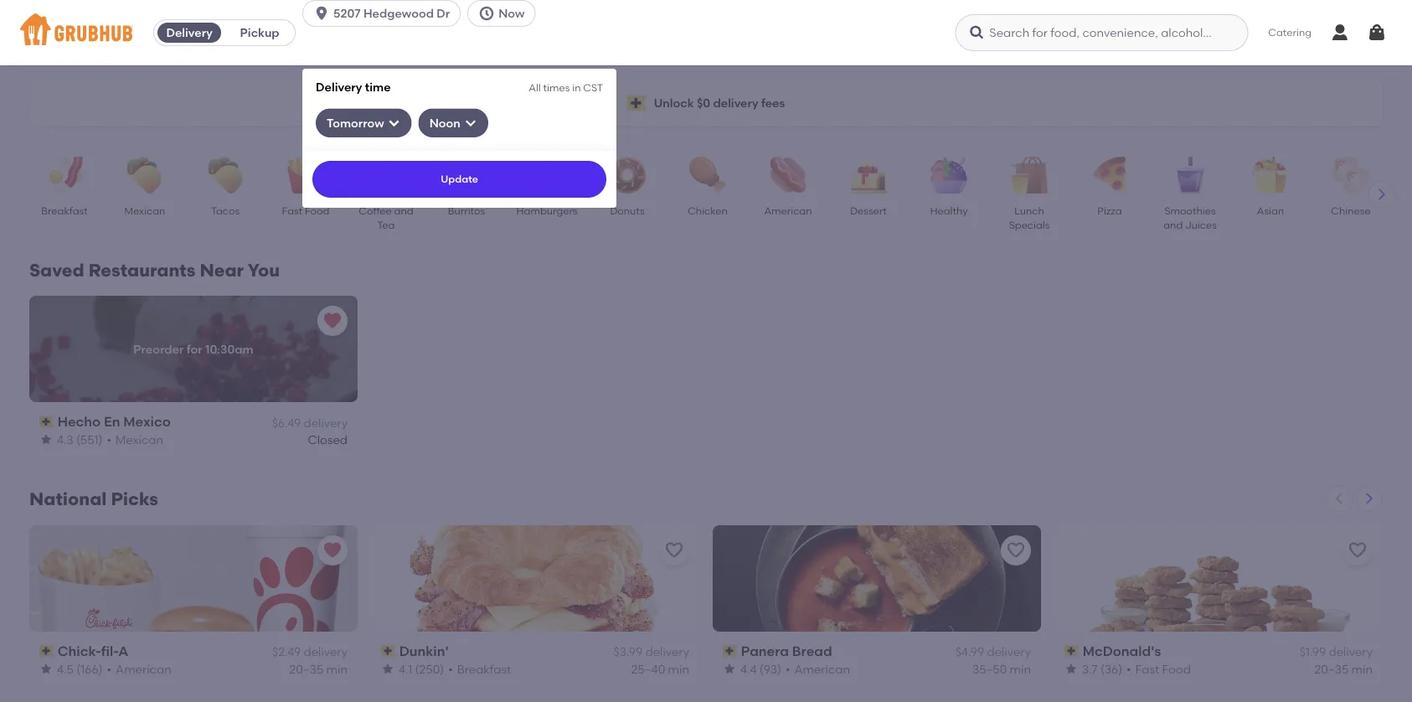 Task type: describe. For each thing, give the bounding box(es) containing it.
in
[[573, 81, 581, 93]]

american image
[[759, 157, 818, 194]]

now button
[[468, 0, 543, 27]]

subscription pass image for mcdonald's
[[1065, 645, 1080, 657]]

svg image inside now button
[[479, 5, 495, 22]]

delivery for dunkin'
[[646, 645, 690, 659]]

(551)
[[76, 432, 103, 447]]

5207 hedgewood dr
[[334, 6, 450, 21]]

pickup
[[240, 26, 280, 40]]

american for panera bread
[[795, 662, 851, 676]]

picks
[[111, 488, 158, 510]]

mexico
[[123, 414, 171, 430]]

donuts image
[[598, 157, 657, 194]]

tea
[[377, 219, 395, 231]]

now
[[499, 6, 525, 21]]

delivery for delivery time
[[316, 80, 362, 94]]

dunkin'
[[399, 643, 449, 659]]

you
[[248, 260, 280, 281]]

0 horizontal spatial svg image
[[388, 116, 401, 130]]

$1.99 delivery
[[1300, 645, 1373, 659]]

$1.99
[[1300, 645, 1327, 659]]

star icon image for chick-fil-a
[[39, 663, 53, 676]]

tacos
[[211, 204, 240, 217]]

pizza
[[1098, 204, 1123, 217]]

hecho
[[58, 414, 101, 430]]

20–35 for mcdonald's
[[1315, 662, 1349, 676]]

delivery button
[[154, 19, 225, 46]]

pizza image
[[1081, 157, 1140, 194]]

star icon image for panera bread
[[723, 663, 737, 676]]

20–35 for chick-fil-a
[[289, 662, 324, 676]]

update button
[[313, 161, 607, 198]]

4.4
[[741, 662, 757, 676]]

min for chick-fil-a
[[326, 662, 348, 676]]

$2.49
[[272, 645, 301, 659]]

save this restaurant image for panera bread
[[1006, 540, 1027, 560]]

main navigation navigation
[[0, 0, 1413, 702]]

0 vertical spatial svg image
[[1368, 23, 1388, 43]]

delivery for hecho en mexico
[[304, 415, 348, 430]]

1 vertical spatial fast
[[1136, 662, 1160, 676]]

hedgewood
[[364, 6, 434, 21]]

svg image inside the "5207 hedgewood dr" button
[[313, 5, 330, 22]]

25–40
[[631, 662, 666, 676]]

4.3
[[57, 432, 73, 447]]

$4.99 delivery
[[956, 645, 1032, 659]]

specials
[[1009, 219, 1050, 231]]

american for chick-fil-a
[[116, 662, 172, 676]]

coffee and tea
[[359, 204, 414, 231]]

save this restaurant button for panera bread
[[1001, 535, 1032, 566]]

subscription pass image for chick-fil-a
[[39, 645, 54, 657]]

star icon image for mcdonald's
[[1065, 663, 1078, 676]]

$0
[[697, 96, 711, 110]]

min for mcdonald's
[[1352, 662, 1373, 676]]

grubhub plus flag logo image
[[627, 95, 647, 111]]

times
[[543, 81, 570, 93]]

$3.99
[[614, 645, 643, 659]]

saved restaurants near you
[[29, 260, 280, 281]]

25–40 min
[[631, 662, 690, 676]]

1 vertical spatial breakfast
[[457, 662, 511, 676]]

save this restaurant button for mcdonald's
[[1343, 535, 1373, 566]]

• for hecho en mexico
[[107, 432, 111, 447]]

delivery right $0
[[714, 96, 759, 110]]

delivery for mcdonald's
[[1329, 645, 1373, 659]]

1 vertical spatial food
[[1163, 662, 1192, 676]]

4.5 (166)
[[57, 662, 103, 676]]

1 vertical spatial caret right icon image
[[1363, 492, 1377, 505]]

national
[[29, 488, 107, 510]]

4.5
[[57, 662, 74, 676]]

(166)
[[76, 662, 103, 676]]

5207
[[334, 6, 361, 21]]

hecho en mexico
[[58, 414, 171, 430]]

time
[[365, 80, 391, 94]]

20–35 min for mcdonald's
[[1315, 662, 1373, 676]]

chinese image
[[1322, 157, 1381, 194]]

5207 hedgewood dr button
[[303, 0, 468, 27]]

chick-
[[58, 643, 101, 659]]

lunch specials
[[1009, 204, 1050, 231]]

dessert image
[[840, 157, 898, 194]]

healthy image
[[920, 157, 979, 194]]

coffee
[[359, 204, 392, 217]]

update
[[441, 173, 478, 185]]

unlock
[[654, 96, 694, 110]]

burritos image
[[437, 157, 496, 194]]

subscription pass image for panera bread
[[723, 645, 738, 657]]

juices
[[1186, 219, 1217, 231]]

• breakfast
[[448, 662, 511, 676]]

mexican image
[[116, 157, 174, 194]]

pickup button
[[225, 19, 295, 46]]

save this restaurant image
[[1348, 540, 1368, 560]]

tomorrow
[[327, 116, 384, 130]]

catering button
[[1257, 14, 1324, 52]]



Task type: vqa. For each thing, say whether or not it's contained in the screenshot.


Task type: locate. For each thing, give the bounding box(es) containing it.
star icon image left "4.5" on the left of the page
[[39, 663, 53, 676]]

near
[[200, 260, 244, 281]]

and for smoothies and juices
[[1164, 219, 1183, 231]]

2 saved restaurant button from the top
[[318, 535, 348, 566]]

preorder
[[134, 342, 184, 356]]

star icon image left 4.3
[[39, 433, 53, 446]]

0 horizontal spatial 20–35 min
[[289, 662, 348, 676]]

min right '35–50'
[[1010, 662, 1032, 676]]

hamburgers
[[517, 204, 578, 217]]

• for chick-fil-a
[[107, 662, 111, 676]]

american
[[765, 204, 812, 217], [116, 662, 172, 676], [795, 662, 851, 676]]

0 horizontal spatial • american
[[107, 662, 172, 676]]

delivery right $1.99 at the bottom right of the page
[[1329, 645, 1373, 659]]

0 vertical spatial subscription pass image
[[39, 416, 54, 428]]

0 horizontal spatial save this restaurant button
[[659, 535, 690, 566]]

• american
[[107, 662, 172, 676], [786, 662, 851, 676]]

burritos
[[448, 204, 485, 217]]

0 horizontal spatial food
[[305, 204, 330, 217]]

2 save this restaurant image from the left
[[1006, 540, 1027, 560]]

0 horizontal spatial and
[[394, 204, 414, 217]]

delivery for panera bread
[[988, 645, 1032, 659]]

1 horizontal spatial subscription pass image
[[723, 645, 738, 657]]

min for dunkin'
[[668, 662, 690, 676]]

star icon image for hecho en mexico
[[39, 433, 53, 446]]

star icon image
[[39, 433, 53, 446], [39, 663, 53, 676], [381, 663, 395, 676], [723, 663, 737, 676], [1065, 663, 1078, 676]]

1 horizontal spatial food
[[1163, 662, 1192, 676]]

save this restaurant image
[[665, 540, 685, 560], [1006, 540, 1027, 560]]

• down fil-
[[107, 662, 111, 676]]

2 subscription pass image from the top
[[39, 645, 54, 657]]

delivery time
[[316, 80, 391, 94]]

1 vertical spatial mexican
[[116, 432, 163, 447]]

fast down fast food image
[[282, 204, 303, 217]]

for
[[187, 342, 202, 356]]

3.7 (36)
[[1083, 662, 1123, 676]]

dr
[[437, 6, 450, 21]]

fast food
[[282, 204, 330, 217]]

mexican down mexico
[[116, 432, 163, 447]]

$2.49 delivery
[[272, 645, 348, 659]]

mexican
[[124, 204, 165, 217], [116, 432, 163, 447]]

3 save this restaurant button from the left
[[1343, 535, 1373, 566]]

35–50 min
[[973, 662, 1032, 676]]

•
[[107, 432, 111, 447], [107, 662, 111, 676], [448, 662, 453, 676], [786, 662, 791, 676], [1127, 662, 1132, 676]]

4.4 (93)
[[741, 662, 782, 676]]

4.1
[[399, 662, 412, 676]]

and down smoothies
[[1164, 219, 1183, 231]]

catering
[[1269, 26, 1312, 38]]

chick-fil-a
[[58, 643, 129, 659]]

1 20–35 from the left
[[289, 662, 324, 676]]

1 vertical spatial and
[[1164, 219, 1183, 231]]

0 vertical spatial breakfast
[[41, 204, 88, 217]]

1 horizontal spatial breakfast
[[457, 662, 511, 676]]

mexican down "mexican" image
[[124, 204, 165, 217]]

delivery right $2.49
[[304, 645, 348, 659]]

saved restaurant image
[[323, 540, 343, 560]]

1 horizontal spatial fast
[[1136, 662, 1160, 676]]

fees
[[762, 96, 785, 110]]

0 horizontal spatial save this restaurant image
[[665, 540, 685, 560]]

restaurants
[[89, 260, 196, 281]]

min down $2.49 delivery
[[326, 662, 348, 676]]

a
[[118, 643, 129, 659]]

subscription pass image left the mcdonald's
[[1065, 645, 1080, 657]]

dessert
[[851, 204, 887, 217]]

all
[[529, 81, 541, 93]]

0 horizontal spatial fast
[[282, 204, 303, 217]]

subscription pass image left chick-
[[39, 645, 54, 657]]

• american down a
[[107, 662, 172, 676]]

breakfast right (250)
[[457, 662, 511, 676]]

saved restaurant image
[[323, 311, 343, 331]]

1 horizontal spatial and
[[1164, 219, 1183, 231]]

min down '$1.99 delivery'
[[1352, 662, 1373, 676]]

• right (250)
[[448, 662, 453, 676]]

saved
[[29, 260, 84, 281]]

3 min from the left
[[1010, 662, 1032, 676]]

american down a
[[116, 662, 172, 676]]

1 • american from the left
[[107, 662, 172, 676]]

1 vertical spatial subscription pass image
[[39, 645, 54, 657]]

• fast food
[[1127, 662, 1192, 676]]

delivery up closed on the bottom of the page
[[304, 415, 348, 430]]

mcdonald's
[[1083, 643, 1162, 659]]

en
[[104, 414, 120, 430]]

• right (36)
[[1127, 662, 1132, 676]]

1 subscription pass image from the top
[[39, 416, 54, 428]]

35–50
[[973, 662, 1007, 676]]

10:30am
[[205, 342, 254, 356]]

food right (36)
[[1163, 662, 1192, 676]]

cst
[[584, 81, 603, 93]]

min for panera bread
[[1010, 662, 1032, 676]]

delivery up 35–50 min
[[988, 645, 1032, 659]]

subscription pass image left panera
[[723, 645, 738, 657]]

1 save this restaurant image from the left
[[665, 540, 685, 560]]

2 subscription pass image from the left
[[723, 645, 738, 657]]

0 vertical spatial food
[[305, 204, 330, 217]]

and for coffee and tea
[[394, 204, 414, 217]]

1 horizontal spatial save this restaurant image
[[1006, 540, 1027, 560]]

• right (93)
[[786, 662, 791, 676]]

star icon image for dunkin'
[[381, 663, 395, 676]]

preorder for 10:30am
[[134, 342, 254, 356]]

noon
[[430, 116, 461, 130]]

0 vertical spatial mexican
[[124, 204, 165, 217]]

saved restaurant button for chick-fil-a
[[318, 535, 348, 566]]

american down american image
[[765, 204, 812, 217]]

20–35 down '$1.99 delivery'
[[1315, 662, 1349, 676]]

1 horizontal spatial • american
[[786, 662, 851, 676]]

saved restaurant button
[[318, 306, 348, 336], [318, 535, 348, 566]]

smoothies and juices
[[1164, 204, 1217, 231]]

• for dunkin'
[[448, 662, 453, 676]]

breakfast image
[[35, 157, 94, 194]]

• for mcdonald's
[[1127, 662, 1132, 676]]

1 horizontal spatial save this restaurant button
[[1001, 535, 1032, 566]]

1 vertical spatial saved restaurant button
[[318, 535, 348, 566]]

3 subscription pass image from the left
[[1065, 645, 1080, 657]]

1 vertical spatial delivery
[[316, 80, 362, 94]]

subscription pass image
[[39, 416, 54, 428], [39, 645, 54, 657]]

$3.99 delivery
[[614, 645, 690, 659]]

$6.49
[[272, 415, 301, 430]]

star icon image left 3.7 at the right bottom
[[1065, 663, 1078, 676]]

subscription pass image
[[381, 645, 396, 657], [723, 645, 738, 657], [1065, 645, 1080, 657]]

save this restaurant button
[[659, 535, 690, 566], [1001, 535, 1032, 566], [1343, 535, 1373, 566]]

subscription pass image for hecho en mexico
[[39, 416, 54, 428]]

1 horizontal spatial 20–35
[[1315, 662, 1349, 676]]

0 horizontal spatial subscription pass image
[[381, 645, 396, 657]]

1 subscription pass image from the left
[[381, 645, 396, 657]]

0 vertical spatial delivery
[[166, 26, 213, 40]]

fast down the mcdonald's
[[1136, 662, 1160, 676]]

• for panera bread
[[786, 662, 791, 676]]

20–35 min for chick-fil-a
[[289, 662, 348, 676]]

4.1 (250)
[[399, 662, 444, 676]]

4.3 (551)
[[57, 432, 103, 447]]

all times in cst
[[529, 81, 603, 93]]

20–35
[[289, 662, 324, 676], [1315, 662, 1349, 676]]

2 horizontal spatial subscription pass image
[[1065, 645, 1080, 657]]

svg image
[[1368, 23, 1388, 43], [388, 116, 401, 130]]

star icon image left 4.1
[[381, 663, 395, 676]]

1 horizontal spatial 20–35 min
[[1315, 662, 1373, 676]]

0 vertical spatial and
[[394, 204, 414, 217]]

• american down bread
[[786, 662, 851, 676]]

$4.99
[[956, 645, 985, 659]]

save this restaurant image for dunkin'
[[665, 540, 685, 560]]

1 horizontal spatial delivery
[[316, 80, 362, 94]]

panera bread
[[741, 643, 833, 659]]

asian image
[[1242, 157, 1301, 194]]

coffee and tea image
[[357, 157, 416, 194]]

0 vertical spatial saved restaurant button
[[318, 306, 348, 336]]

0 horizontal spatial 20–35
[[289, 662, 324, 676]]

breakfast down 'breakfast' image
[[41, 204, 88, 217]]

2 horizontal spatial save this restaurant button
[[1343, 535, 1373, 566]]

• down en
[[107, 432, 111, 447]]

(36)
[[1101, 662, 1123, 676]]

1 horizontal spatial svg image
[[1368, 23, 1388, 43]]

panera
[[741, 643, 789, 659]]

closed
[[308, 432, 348, 447]]

2 • american from the left
[[786, 662, 851, 676]]

0 vertical spatial fast
[[282, 204, 303, 217]]

min right 25–40 at the left of page
[[668, 662, 690, 676]]

donuts
[[610, 204, 645, 217]]

20–35 min
[[289, 662, 348, 676], [1315, 662, 1373, 676]]

save this restaurant button for dunkin'
[[659, 535, 690, 566]]

1 vertical spatial svg image
[[388, 116, 401, 130]]

4 min from the left
[[1352, 662, 1373, 676]]

• american for chick-fil-a
[[107, 662, 172, 676]]

hamburgers image
[[518, 157, 577, 194]]

bread
[[793, 643, 833, 659]]

and up tea
[[394, 204, 414, 217]]

2 min from the left
[[668, 662, 690, 676]]

star icon image left 4.4
[[723, 663, 737, 676]]

chinese
[[1332, 204, 1371, 217]]

1 save this restaurant button from the left
[[659, 535, 690, 566]]

(93)
[[760, 662, 782, 676]]

delivery inside button
[[166, 26, 213, 40]]

unlock $0 delivery fees
[[654, 96, 785, 110]]

asian
[[1258, 204, 1285, 217]]

delivery left time
[[316, 80, 362, 94]]

20–35 min down $2.49 delivery
[[289, 662, 348, 676]]

american down bread
[[795, 662, 851, 676]]

delivery
[[166, 26, 213, 40], [316, 80, 362, 94]]

saved restaurant button for hecho en mexico
[[318, 306, 348, 336]]

• mexican
[[107, 432, 163, 447]]

20–35 down $2.49 delivery
[[289, 662, 324, 676]]

delivery for chick-fil-a
[[304, 645, 348, 659]]

chicken
[[688, 204, 728, 217]]

caret left icon image
[[1333, 492, 1347, 505]]

delivery for delivery
[[166, 26, 213, 40]]

2 20–35 min from the left
[[1315, 662, 1373, 676]]

(250)
[[415, 662, 444, 676]]

delivery up 25–40 min
[[646, 645, 690, 659]]

• american for panera bread
[[786, 662, 851, 676]]

caret right icon image
[[1376, 188, 1389, 201], [1363, 492, 1377, 505]]

national picks
[[29, 488, 158, 510]]

subscription pass image left hecho at the bottom of the page
[[39, 416, 54, 428]]

chicken image
[[679, 157, 737, 194]]

0 horizontal spatial delivery
[[166, 26, 213, 40]]

tacos image
[[196, 157, 255, 194]]

1 saved restaurant button from the top
[[318, 306, 348, 336]]

0 vertical spatial caret right icon image
[[1376, 188, 1389, 201]]

svg image
[[313, 5, 330, 22], [479, 5, 495, 22], [969, 24, 986, 41], [464, 116, 477, 130]]

3.7
[[1083, 662, 1098, 676]]

1 min from the left
[[326, 662, 348, 676]]

delivery left the pickup button
[[166, 26, 213, 40]]

subscription pass image for dunkin'
[[381, 645, 396, 657]]

food down fast food image
[[305, 204, 330, 217]]

$6.49 delivery
[[272, 415, 348, 430]]

subscription pass image left dunkin'
[[381, 645, 396, 657]]

and inside the smoothies and juices
[[1164, 219, 1183, 231]]

fast food image
[[277, 157, 335, 194]]

lunch specials image
[[1001, 157, 1059, 194]]

smoothies
[[1165, 204, 1216, 217]]

2 20–35 from the left
[[1315, 662, 1349, 676]]

2 save this restaurant button from the left
[[1001, 535, 1032, 566]]

delivery
[[714, 96, 759, 110], [304, 415, 348, 430], [304, 645, 348, 659], [646, 645, 690, 659], [988, 645, 1032, 659], [1329, 645, 1373, 659]]

fil-
[[101, 643, 118, 659]]

1 20–35 min from the left
[[289, 662, 348, 676]]

smoothies and juices image
[[1161, 157, 1220, 194]]

lunch
[[1015, 204, 1045, 217]]

and inside coffee and tea
[[394, 204, 414, 217]]

0 horizontal spatial breakfast
[[41, 204, 88, 217]]

20–35 min down '$1.99 delivery'
[[1315, 662, 1373, 676]]

breakfast
[[41, 204, 88, 217], [457, 662, 511, 676]]



